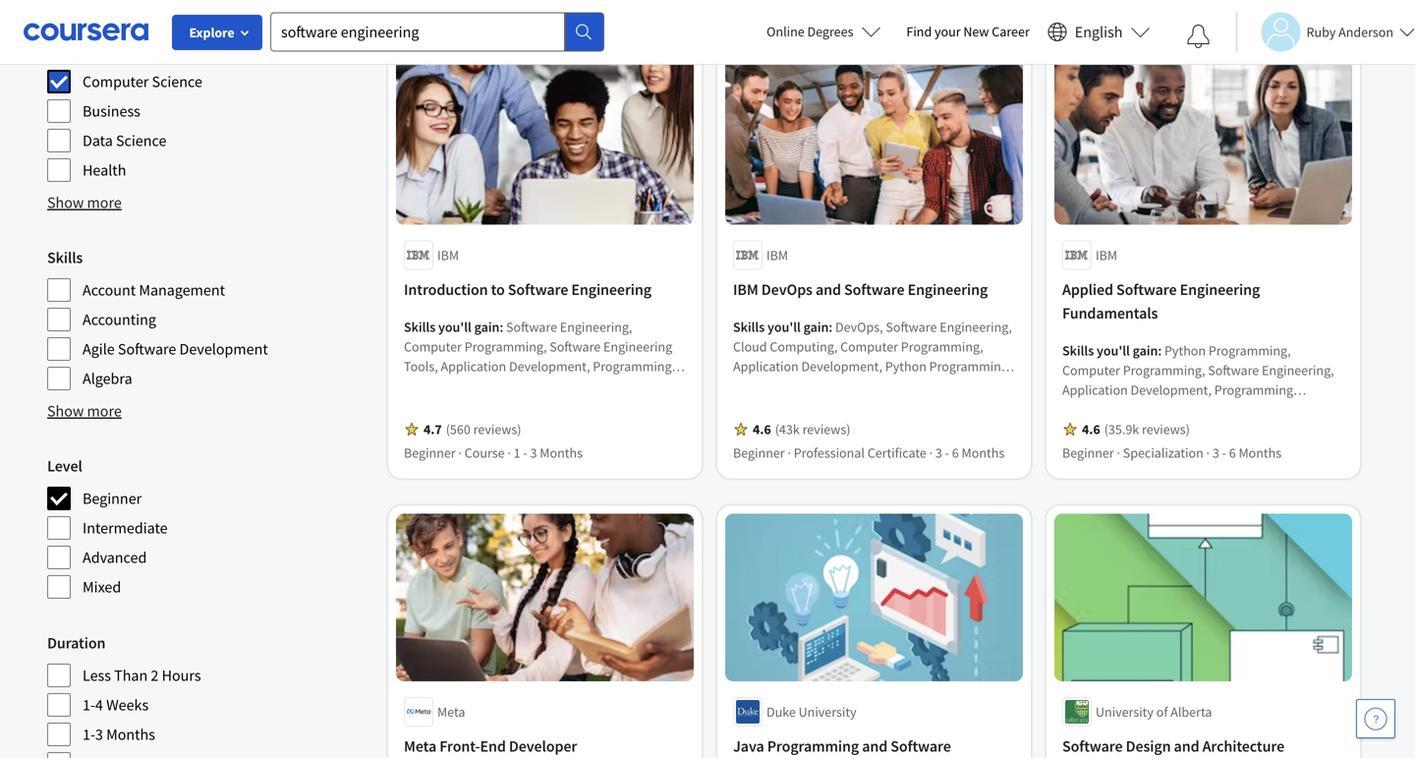 Task type: locate. For each thing, give the bounding box(es) containing it.
show down health
[[47, 193, 84, 212]]

show more down health
[[47, 193, 122, 212]]

6 right specialization at the right of page
[[1230, 444, 1237, 462]]

introduction
[[404, 280, 488, 299]]

1 horizontal spatial -
[[946, 444, 950, 462]]

2 horizontal spatial you'll
[[1097, 342, 1131, 359]]

ibm left devops
[[734, 280, 759, 299]]

1 reviews) from the left
[[474, 420, 522, 438]]

: down applied software engineering fundamentals
[[1159, 342, 1162, 359]]

than
[[114, 666, 148, 685]]

subject group
[[47, 37, 369, 183]]

and right devops
[[816, 280, 842, 299]]

show more button down health
[[47, 191, 122, 214]]

meta for meta
[[438, 703, 466, 721]]

2 university from the left
[[1096, 703, 1154, 721]]

1 · from the left
[[459, 444, 462, 462]]

1- for 3
[[83, 725, 95, 744]]

skills inside group
[[47, 248, 83, 267]]

2 horizontal spatial and
[[1175, 736, 1200, 756]]

1 vertical spatial show more
[[47, 401, 122, 421]]

end
[[480, 736, 506, 756]]

ibm up devops
[[767, 246, 789, 264]]

and down alberta
[[1175, 736, 1200, 756]]

- right 1
[[523, 444, 528, 462]]

months
[[540, 444, 583, 462], [962, 444, 1005, 462], [1239, 444, 1282, 462], [106, 725, 155, 744]]

· down (43k
[[788, 444, 791, 462]]

0 vertical spatial science
[[152, 72, 202, 91]]

4.6 left (43k
[[753, 420, 772, 438]]

1 4.6 from the left
[[753, 420, 772, 438]]

to
[[491, 280, 505, 299]]

0 horizontal spatial gain
[[475, 318, 500, 336]]

skills down introduction
[[404, 318, 436, 336]]

reviews)
[[474, 420, 522, 438], [803, 420, 851, 438], [1143, 420, 1191, 438]]

weeks
[[106, 695, 149, 715]]

0 vertical spatial meta
[[438, 703, 466, 721]]

1 horizontal spatial gain
[[804, 318, 829, 336]]

2 horizontal spatial skills you'll gain :
[[1063, 342, 1165, 359]]

0 horizontal spatial university
[[799, 703, 857, 721]]

help center image
[[1365, 707, 1388, 731]]

skills you'll gain : down introduction
[[404, 318, 506, 336]]

2 horizontal spatial reviews)
[[1143, 420, 1191, 438]]

4.6 for ibm devops and software engineering
[[753, 420, 772, 438]]

0 vertical spatial show more
[[47, 193, 122, 212]]

3 right the certificate
[[936, 444, 943, 462]]

1- down less
[[83, 695, 95, 715]]

2 horizontal spatial :
[[1159, 342, 1162, 359]]

0 horizontal spatial you'll
[[439, 318, 472, 336]]

0 vertical spatial show
[[47, 193, 84, 212]]

0 vertical spatial show more button
[[47, 191, 122, 214]]

less than 2 hours
[[83, 666, 201, 685]]

skills you'll gain : down fundamentals
[[1063, 342, 1165, 359]]

find
[[907, 23, 932, 40]]

4.6 (43k reviews)
[[753, 420, 851, 438]]

- right the certificate
[[946, 444, 950, 462]]

0 vertical spatial more
[[87, 193, 122, 212]]

1 horizontal spatial and
[[863, 736, 888, 756]]

3 - from the left
[[1223, 444, 1227, 462]]

3 down "4"
[[95, 725, 103, 744]]

science
[[152, 72, 202, 91], [116, 131, 167, 150]]

reviews) up beginner · course · 1 - 3 months
[[474, 420, 522, 438]]

science down 'business'
[[116, 131, 167, 150]]

more
[[87, 193, 122, 212], [87, 401, 122, 421]]

skills you'll gain :
[[404, 318, 506, 336], [734, 318, 836, 336], [1063, 342, 1165, 359]]

show more for algebra
[[47, 401, 122, 421]]

2 reviews) from the left
[[803, 420, 851, 438]]

What do you want to learn? text field
[[270, 12, 565, 52]]

software design and architecture link
[[1063, 734, 1345, 758]]

skills
[[47, 248, 83, 267], [404, 318, 436, 336], [734, 318, 765, 336], [1063, 342, 1095, 359]]

software inside java programming and software
[[891, 736, 952, 756]]

1 vertical spatial more
[[87, 401, 122, 421]]

0 horizontal spatial :
[[500, 318, 504, 336]]

coursera image
[[24, 16, 148, 47]]

0 horizontal spatial -
[[523, 444, 528, 462]]

beginner down (43k
[[734, 444, 785, 462]]

1 more from the top
[[87, 193, 122, 212]]

reviews) up specialization at the right of page
[[1143, 420, 1191, 438]]

applied software engineering fundamentals
[[1063, 280, 1261, 323]]

ruby anderson
[[1307, 23, 1394, 41]]

4.6
[[753, 420, 772, 438], [1083, 420, 1101, 438]]

software
[[508, 280, 569, 299], [845, 280, 905, 299], [1117, 280, 1177, 299], [118, 339, 176, 359], [891, 736, 952, 756], [1063, 736, 1123, 756]]

5 · from the left
[[1117, 444, 1121, 462]]

online
[[767, 23, 805, 40]]

university up programming
[[799, 703, 857, 721]]

· down (560
[[459, 444, 462, 462]]

1 engineering from the left
[[572, 280, 652, 299]]

1 horizontal spatial meta
[[438, 703, 466, 721]]

programming
[[768, 736, 859, 756]]

3 · from the left
[[788, 444, 791, 462]]

software inside applied software engineering fundamentals
[[1117, 280, 1177, 299]]

· right the certificate
[[930, 444, 933, 462]]

show more button for health
[[47, 191, 122, 214]]

university left of
[[1096, 703, 1154, 721]]

: for software
[[500, 318, 504, 336]]

university
[[799, 703, 857, 721], [1096, 703, 1154, 721]]

and for programming
[[863, 736, 888, 756]]

you'll down devops
[[768, 318, 801, 336]]

ibm up applied on the right of page
[[1096, 246, 1118, 264]]

applied software engineering fundamentals link
[[1063, 278, 1345, 325]]

meta left front-
[[404, 736, 437, 756]]

you'll down fundamentals
[[1097, 342, 1131, 359]]

beginner
[[404, 444, 456, 462], [734, 444, 785, 462], [1063, 444, 1115, 462], [83, 489, 142, 508]]

4 · from the left
[[930, 444, 933, 462]]

gain for devops
[[804, 318, 829, 336]]

ibm
[[438, 246, 459, 264], [767, 246, 789, 264], [1096, 246, 1118, 264], [734, 280, 759, 299]]

2 1- from the top
[[83, 725, 95, 744]]

more down algebra
[[87, 401, 122, 421]]

and inside java programming and software
[[863, 736, 888, 756]]

development
[[179, 339, 268, 359]]

4
[[95, 695, 103, 715]]

skills up account
[[47, 248, 83, 267]]

·
[[459, 444, 462, 462], [508, 444, 511, 462], [788, 444, 791, 462], [930, 444, 933, 462], [1117, 444, 1121, 462], [1207, 444, 1210, 462]]

-
[[523, 444, 528, 462], [946, 444, 950, 462], [1223, 444, 1227, 462]]

months down weeks
[[106, 725, 155, 744]]

account management
[[83, 280, 225, 300]]

1 horizontal spatial reviews)
[[803, 420, 851, 438]]

2 engineering from the left
[[908, 280, 988, 299]]

3 right specialization at the right of page
[[1213, 444, 1220, 462]]

2 horizontal spatial gain
[[1133, 342, 1159, 359]]

0 horizontal spatial 4.6
[[753, 420, 772, 438]]

skills you'll gain : down devops
[[734, 318, 836, 336]]

level group
[[47, 454, 369, 600]]

1 vertical spatial show more button
[[47, 399, 122, 423]]

beginner · course · 1 - 3 months
[[404, 444, 583, 462]]

skills for ibm devops and software engineering
[[734, 318, 765, 336]]

0 horizontal spatial reviews)
[[474, 420, 522, 438]]

find your new career link
[[897, 20, 1040, 44]]

1 horizontal spatial skills you'll gain :
[[734, 318, 836, 336]]

skills down fundamentals
[[1063, 342, 1095, 359]]

1 vertical spatial 1-
[[83, 725, 95, 744]]

1-
[[83, 695, 95, 715], [83, 725, 95, 744]]

english
[[1075, 22, 1123, 42]]

meta front-end developer
[[404, 736, 577, 756]]

show more down algebra
[[47, 401, 122, 421]]

ibm for introduction
[[438, 246, 459, 264]]

science for computer science
[[152, 72, 202, 91]]

· left 1
[[508, 444, 511, 462]]

show down algebra
[[47, 401, 84, 421]]

3
[[531, 444, 537, 462], [936, 444, 943, 462], [1213, 444, 1220, 462], [95, 725, 103, 744]]

meta
[[438, 703, 466, 721], [404, 736, 437, 756]]

reviews) up professional
[[803, 420, 851, 438]]

0 horizontal spatial meta
[[404, 736, 437, 756]]

show more button down algebra
[[47, 399, 122, 423]]

mixed
[[83, 577, 121, 597]]

· right specialization at the right of page
[[1207, 444, 1210, 462]]

1 show from the top
[[47, 193, 84, 212]]

hours
[[162, 666, 201, 685]]

0 horizontal spatial skills you'll gain :
[[404, 318, 506, 336]]

months right 1
[[540, 444, 583, 462]]

0 horizontal spatial 6
[[953, 444, 959, 462]]

2 horizontal spatial engineering
[[1181, 280, 1261, 299]]

(35.9k
[[1105, 420, 1140, 438]]

1 6 from the left
[[953, 444, 959, 462]]

design
[[1126, 736, 1172, 756]]

- for fundamentals
[[1223, 444, 1227, 462]]

your
[[935, 23, 961, 40]]

1 vertical spatial science
[[116, 131, 167, 150]]

- right specialization at the right of page
[[1223, 444, 1227, 462]]

1 horizontal spatial :
[[829, 318, 833, 336]]

· down (35.9k in the bottom right of the page
[[1117, 444, 1121, 462]]

show more for health
[[47, 193, 122, 212]]

data science
[[83, 131, 167, 150]]

find your new career
[[907, 23, 1030, 40]]

gain
[[475, 318, 500, 336], [804, 318, 829, 336], [1133, 342, 1159, 359]]

engineering inside applied software engineering fundamentals
[[1181, 280, 1261, 299]]

account
[[83, 280, 136, 300]]

1 - from the left
[[523, 444, 528, 462]]

and for devops
[[816, 280, 842, 299]]

meta up front-
[[438, 703, 466, 721]]

accounting
[[83, 310, 156, 329]]

1 vertical spatial show
[[47, 401, 84, 421]]

gain down devops
[[804, 318, 829, 336]]

2 show more button from the top
[[47, 399, 122, 423]]

0 horizontal spatial engineering
[[572, 280, 652, 299]]

1 vertical spatial meta
[[404, 736, 437, 756]]

you'll down introduction
[[439, 318, 472, 336]]

3 right 1
[[531, 444, 537, 462]]

1 horizontal spatial 6
[[1230, 444, 1237, 462]]

1 1- from the top
[[83, 695, 95, 715]]

gain down to
[[475, 318, 500, 336]]

6 right the certificate
[[953, 444, 959, 462]]

explore button
[[172, 15, 263, 50]]

0 horizontal spatial and
[[816, 280, 842, 299]]

1- down "4"
[[83, 725, 95, 744]]

beginner down (35.9k in the bottom right of the page
[[1063, 444, 1115, 462]]

2 horizontal spatial -
[[1223, 444, 1227, 462]]

beginner inside level group
[[83, 489, 142, 508]]

2 show more from the top
[[47, 401, 122, 421]]

more down health
[[87, 193, 122, 212]]

gain down fundamentals
[[1133, 342, 1159, 359]]

beginner down the 4.7
[[404, 444, 456, 462]]

1 horizontal spatial university
[[1096, 703, 1154, 721]]

0 vertical spatial 1-
[[83, 695, 95, 715]]

None search field
[[270, 12, 605, 52]]

1 show more button from the top
[[47, 191, 122, 214]]

1 horizontal spatial engineering
[[908, 280, 988, 299]]

: down ibm devops and software engineering
[[829, 318, 833, 336]]

intermediate
[[83, 518, 168, 538]]

duration
[[47, 633, 106, 653]]

software inside skills group
[[118, 339, 176, 359]]

2 4.6 from the left
[[1083, 420, 1101, 438]]

business
[[83, 101, 140, 121]]

show
[[47, 193, 84, 212], [47, 401, 84, 421]]

ibm for applied
[[1096, 246, 1118, 264]]

ibm up introduction
[[438, 246, 459, 264]]

1 horizontal spatial you'll
[[768, 318, 801, 336]]

3 engineering from the left
[[1181, 280, 1261, 299]]

2 show from the top
[[47, 401, 84, 421]]

science down explore
[[152, 72, 202, 91]]

and for design
[[1175, 736, 1200, 756]]

and right programming
[[863, 736, 888, 756]]

3 reviews) from the left
[[1143, 420, 1191, 438]]

1 university from the left
[[799, 703, 857, 721]]

4.6 left (35.9k in the bottom right of the page
[[1083, 420, 1101, 438]]

1 show more from the top
[[47, 193, 122, 212]]

: down to
[[500, 318, 504, 336]]

1 horizontal spatial 4.6
[[1083, 420, 1101, 438]]

:
[[500, 318, 504, 336], [829, 318, 833, 336], [1159, 342, 1162, 359]]

2 more from the top
[[87, 401, 122, 421]]

beginner up intermediate
[[83, 489, 142, 508]]

4.7
[[424, 420, 442, 438]]

skills down devops
[[734, 318, 765, 336]]



Task type: vqa. For each thing, say whether or not it's contained in the screenshot.
Collapsed list at the bottom of the page
no



Task type: describe. For each thing, give the bounding box(es) containing it.
skills group
[[47, 246, 369, 391]]

agile
[[83, 339, 115, 359]]

show for health
[[47, 193, 84, 212]]

duke
[[767, 703, 796, 721]]

- for engineering
[[523, 444, 528, 462]]

fundamentals
[[1063, 303, 1159, 323]]

front-
[[440, 736, 480, 756]]

(43k
[[775, 420, 800, 438]]

you'll for introduction
[[439, 318, 472, 336]]

more for algebra
[[87, 401, 122, 421]]

developer
[[509, 736, 577, 756]]

beginner for ibm devops and software engineering
[[734, 444, 785, 462]]

months right specialization at the right of page
[[1239, 444, 1282, 462]]

2
[[151, 666, 159, 685]]

level
[[47, 456, 82, 476]]

you'll for applied
[[1097, 342, 1131, 359]]

java
[[734, 736, 765, 756]]

2 · from the left
[[508, 444, 511, 462]]

specialization
[[1124, 444, 1204, 462]]

beginner · professional certificate · 3 - 6 months
[[734, 444, 1005, 462]]

months inside 'duration' "group"
[[106, 725, 155, 744]]

java programming and software
[[734, 736, 952, 758]]

duration group
[[47, 631, 369, 758]]

ibm for ibm
[[767, 246, 789, 264]]

show more button for algebra
[[47, 399, 122, 423]]

1-3 months
[[83, 725, 155, 744]]

applied
[[1063, 280, 1114, 299]]

beginner for applied software engineering fundamentals
[[1063, 444, 1115, 462]]

more for health
[[87, 193, 122, 212]]

3 inside 'duration' "group"
[[95, 725, 103, 744]]

skills you'll gain : for applied
[[1063, 342, 1165, 359]]

architecture
[[1203, 736, 1285, 756]]

4.6 (35.9k reviews)
[[1083, 420, 1191, 438]]

gain for software
[[1133, 342, 1159, 359]]

4.6 for applied software engineering fundamentals
[[1083, 420, 1101, 438]]

professional
[[794, 444, 865, 462]]

skills you'll gain : for ibm
[[734, 318, 836, 336]]

data
[[83, 131, 113, 150]]

certificate
[[868, 444, 927, 462]]

university of alberta
[[1096, 703, 1213, 721]]

show for algebra
[[47, 401, 84, 421]]

of
[[1157, 703, 1169, 721]]

reviews) for software
[[803, 420, 851, 438]]

duke university
[[767, 703, 857, 721]]

anderson
[[1339, 23, 1394, 41]]

2 - from the left
[[946, 444, 950, 462]]

4.7 (560 reviews)
[[424, 420, 522, 438]]

2 6 from the left
[[1230, 444, 1237, 462]]

alberta
[[1171, 703, 1213, 721]]

ibm devops and software engineering
[[734, 280, 988, 299]]

skills you'll gain : for introduction
[[404, 318, 506, 336]]

beginner · specialization · 3 - 6 months
[[1063, 444, 1282, 462]]

career
[[992, 23, 1030, 40]]

introduction to software engineering link
[[404, 278, 686, 301]]

course
[[465, 444, 505, 462]]

ruby
[[1307, 23, 1337, 41]]

: for engineering
[[1159, 342, 1162, 359]]

meta for meta front-end developer
[[404, 736, 437, 756]]

reviews) for fundamentals
[[1143, 420, 1191, 438]]

ruby anderson button
[[1236, 12, 1416, 52]]

devops
[[762, 280, 813, 299]]

show notifications image
[[1187, 25, 1211, 48]]

management
[[139, 280, 225, 300]]

you'll for ibm
[[768, 318, 801, 336]]

health
[[83, 160, 126, 180]]

gain for to
[[475, 318, 500, 336]]

meta front-end developer link
[[404, 734, 686, 758]]

online degrees
[[767, 23, 854, 40]]

reviews) for engineering
[[474, 420, 522, 438]]

less
[[83, 666, 111, 685]]

computer
[[83, 72, 149, 91]]

algebra
[[83, 369, 132, 388]]

1-4 weeks
[[83, 695, 149, 715]]

months right the certificate
[[962, 444, 1005, 462]]

1- for 4
[[83, 695, 95, 715]]

: for and
[[829, 318, 833, 336]]

agile software development
[[83, 339, 268, 359]]

java programming and software link
[[734, 734, 1016, 758]]

degrees
[[808, 23, 854, 40]]

1
[[514, 444, 521, 462]]

skills for applied software engineering fundamentals
[[1063, 342, 1095, 359]]

science for data science
[[116, 131, 167, 150]]

(560
[[446, 420, 471, 438]]

skills for introduction to software engineering
[[404, 318, 436, 336]]

introduction to software engineering
[[404, 280, 652, 299]]

english button
[[1040, 0, 1159, 64]]

computer science
[[83, 72, 202, 91]]

software design and architecture
[[1063, 736, 1285, 756]]

new
[[964, 23, 990, 40]]

6 · from the left
[[1207, 444, 1210, 462]]

explore
[[189, 24, 235, 41]]

advanced
[[83, 548, 147, 567]]

beginner for introduction to software engineering
[[404, 444, 456, 462]]

subject
[[47, 39, 98, 59]]

online degrees button
[[751, 10, 897, 53]]

ibm devops and software engineering link
[[734, 278, 1016, 301]]



